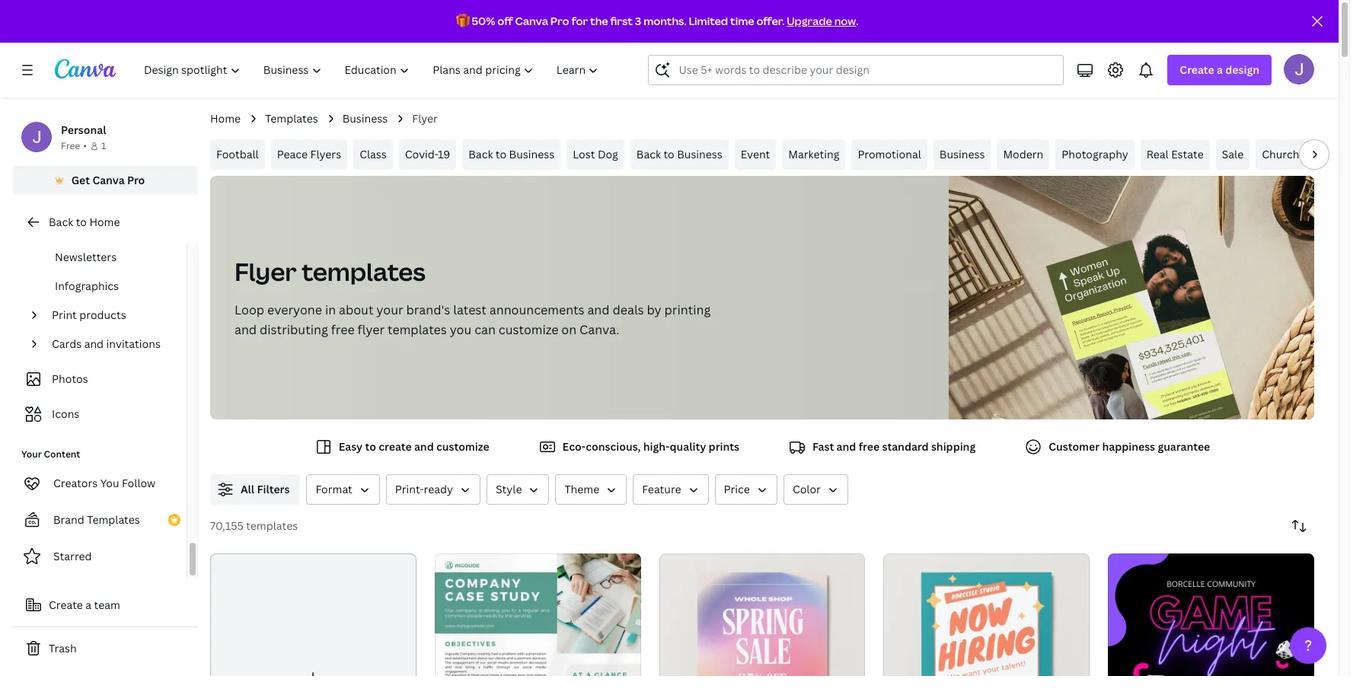 Task type: vqa. For each thing, say whether or not it's contained in the screenshot.
not
no



Task type: describe. For each thing, give the bounding box(es) containing it.
•
[[83, 139, 87, 152]]

can
[[475, 321, 496, 338]]

real
[[1147, 147, 1169, 161]]

party link
[[1312, 139, 1351, 170]]

eco-conscious, high-quality prints
[[563, 440, 740, 454]]

get canva pro button
[[12, 166, 198, 195]]

1 horizontal spatial canva
[[515, 14, 548, 28]]

modern link
[[997, 139, 1050, 170]]

estate
[[1172, 147, 1204, 161]]

print products
[[52, 308, 126, 322]]

all filters button
[[210, 475, 300, 505]]

for
[[572, 14, 588, 28]]

🎁
[[456, 14, 470, 28]]

party
[[1318, 147, 1346, 161]]

and down 'loop'
[[235, 321, 257, 338]]

all
[[241, 482, 255, 497]]

promotional
[[858, 147, 922, 161]]

printing
[[665, 302, 711, 318]]

print-
[[395, 482, 424, 497]]

cards
[[52, 337, 82, 351]]

3
[[635, 14, 642, 28]]

your
[[377, 302, 403, 318]]

covid-19 link
[[399, 139, 456, 170]]

sale
[[1222, 147, 1244, 161]]

canva inside button
[[92, 173, 125, 187]]

to inside 'link'
[[76, 215, 87, 229]]

covid-19
[[405, 147, 450, 161]]

personal
[[61, 123, 106, 137]]

1 vertical spatial business link
[[934, 139, 991, 170]]

loop everyone in about your brand's latest announcements and deals by printing and distributing free flyer templates you can customize on canva.
[[235, 302, 711, 338]]

templates for 70,155 templates
[[246, 519, 298, 533]]

products
[[79, 308, 126, 322]]

announcements
[[490, 302, 585, 318]]

starred
[[53, 549, 92, 564]]

business left event
[[677, 147, 723, 161]]

the
[[590, 14, 608, 28]]

limited
[[689, 14, 728, 28]]

cards and invitations
[[52, 337, 161, 351]]

back to home link
[[12, 207, 198, 238]]

you
[[450, 321, 472, 338]]

50%
[[472, 14, 495, 28]]

70,155 templates
[[210, 519, 298, 533]]

to right 19
[[496, 147, 507, 161]]

business left lost on the top left of page
[[509, 147, 555, 161]]

on
[[562, 321, 577, 338]]

back to home
[[49, 215, 120, 229]]

creators you follow link
[[12, 468, 187, 499]]

starred link
[[12, 542, 187, 572]]

quality
[[670, 440, 706, 454]]

promotional link
[[852, 139, 928, 170]]

infographics link
[[24, 272, 187, 301]]

design
[[1226, 62, 1260, 77]]

class
[[360, 147, 387, 161]]

eco-
[[563, 440, 586, 454]]

feature button
[[633, 475, 709, 505]]

peace flyers
[[277, 147, 341, 161]]

canva.
[[580, 321, 620, 338]]

church link
[[1256, 139, 1306, 170]]

top level navigation element
[[134, 55, 612, 85]]

free inside loop everyone in about your brand's latest announcements and deals by printing and distributing free flyer templates you can customize on canva.
[[331, 321, 355, 338]]

flyer for flyer templates
[[235, 255, 297, 288]]

templates inside loop everyone in about your brand's latest announcements and deals by printing and distributing free flyer templates you can customize on canva.
[[388, 321, 447, 338]]

real estate link
[[1141, 139, 1210, 170]]

happiness
[[1103, 440, 1156, 454]]

0 horizontal spatial business link
[[343, 110, 388, 127]]

free
[[61, 139, 80, 152]]

in
[[325, 302, 336, 318]]

2 back to business from the left
[[637, 147, 723, 161]]

brand templates link
[[12, 505, 187, 536]]

create a design button
[[1168, 55, 1272, 85]]

ready
[[424, 482, 453, 497]]

customer happiness guarantee
[[1049, 440, 1211, 454]]

jacob simon image
[[1284, 54, 1315, 85]]

your content
[[21, 448, 80, 461]]

customer
[[1049, 440, 1100, 454]]

brand templates
[[53, 513, 140, 527]]

trash link
[[12, 634, 198, 664]]

newsletters
[[55, 250, 117, 264]]

color
[[793, 482, 821, 497]]

home link
[[210, 110, 241, 127]]

covid-
[[405, 147, 438, 161]]

you
[[100, 476, 119, 491]]

fast
[[813, 440, 834, 454]]

deals
[[613, 302, 644, 318]]

icons
[[52, 407, 79, 421]]

latest
[[453, 302, 487, 318]]

1 vertical spatial customize
[[436, 440, 490, 454]]



Task type: locate. For each thing, give the bounding box(es) containing it.
home up football
[[210, 111, 241, 126]]

and up canva.
[[588, 302, 610, 318]]

0 vertical spatial home
[[210, 111, 241, 126]]

free left standard
[[859, 440, 880, 454]]

1 vertical spatial flyer
[[235, 255, 297, 288]]

1 horizontal spatial create
[[1180, 62, 1215, 77]]

format
[[316, 482, 353, 497]]

canva
[[515, 14, 548, 28], [92, 173, 125, 187]]

back to business link
[[463, 139, 561, 170], [631, 139, 729, 170]]

0 horizontal spatial create
[[49, 598, 83, 612]]

templates link
[[265, 110, 318, 127]]

0 vertical spatial create
[[1180, 62, 1215, 77]]

back to business
[[469, 147, 555, 161], [637, 147, 723, 161]]

0 vertical spatial templates
[[265, 111, 318, 126]]

back up the newsletters
[[49, 215, 73, 229]]

templates
[[265, 111, 318, 126], [87, 513, 140, 527]]

trash
[[49, 641, 77, 656]]

a left team
[[86, 598, 91, 612]]

marketing
[[789, 147, 840, 161]]

print-ready
[[395, 482, 453, 497]]

templates up about
[[302, 255, 426, 288]]

flyer
[[358, 321, 385, 338]]

home
[[210, 111, 241, 126], [89, 215, 120, 229]]

lost
[[573, 147, 595, 161]]

business link up class
[[343, 110, 388, 127]]

home inside 'link'
[[89, 215, 120, 229]]

pro inside button
[[127, 173, 145, 187]]

event link
[[735, 139, 776, 170]]

brand
[[53, 513, 84, 527]]

everyone
[[267, 302, 322, 318]]

all filters
[[241, 482, 290, 497]]

dog
[[598, 147, 618, 161]]

easy
[[339, 440, 363, 454]]

templates for flyer templates
[[302, 255, 426, 288]]

photography link
[[1056, 139, 1135, 170]]

1
[[101, 139, 106, 152]]

a inside create a team "button"
[[86, 598, 91, 612]]

customize
[[499, 321, 559, 338], [436, 440, 490, 454]]

flyer for flyer
[[412, 111, 438, 126]]

0 horizontal spatial templates
[[87, 513, 140, 527]]

canva right get
[[92, 173, 125, 187]]

upgrade now button
[[787, 14, 856, 28]]

1 horizontal spatial back to business
[[637, 147, 723, 161]]

0 horizontal spatial canva
[[92, 173, 125, 187]]

🎁 50% off canva pro for the first 3 months. limited time offer. upgrade now .
[[456, 14, 859, 28]]

0 horizontal spatial back
[[49, 215, 73, 229]]

1 vertical spatial pro
[[127, 173, 145, 187]]

1 vertical spatial templates
[[87, 513, 140, 527]]

months.
[[644, 14, 687, 28]]

a for team
[[86, 598, 91, 612]]

2 horizontal spatial back
[[637, 147, 661, 161]]

create for create a team
[[49, 598, 83, 612]]

photos link
[[21, 365, 177, 394]]

theme button
[[556, 475, 627, 505]]

infographics
[[55, 279, 119, 293]]

a for design
[[1217, 62, 1223, 77]]

print-ready button
[[386, 475, 481, 505]]

back right dog
[[637, 147, 661, 161]]

0 horizontal spatial flyer
[[235, 255, 297, 288]]

shipping
[[932, 440, 976, 454]]

1 horizontal spatial back
[[469, 147, 493, 161]]

templates down brand's
[[388, 321, 447, 338]]

flyer up covid-19
[[412, 111, 438, 126]]

1 vertical spatial home
[[89, 215, 120, 229]]

business inside "link"
[[940, 147, 985, 161]]

back to business right 19
[[469, 147, 555, 161]]

1 horizontal spatial templates
[[265, 111, 318, 126]]

0 vertical spatial canva
[[515, 14, 548, 28]]

easy to create and customize
[[339, 440, 490, 454]]

0 vertical spatial business link
[[343, 110, 388, 127]]

create a team button
[[12, 590, 198, 621]]

church
[[1262, 147, 1300, 161]]

business left modern
[[940, 147, 985, 161]]

0 vertical spatial free
[[331, 321, 355, 338]]

1 horizontal spatial business link
[[934, 139, 991, 170]]

0 vertical spatial pro
[[551, 14, 569, 28]]

1 vertical spatial canva
[[92, 173, 125, 187]]

content
[[44, 448, 80, 461]]

0 horizontal spatial home
[[89, 215, 120, 229]]

create
[[379, 440, 412, 454]]

19
[[438, 147, 450, 161]]

1 back to business link from the left
[[463, 139, 561, 170]]

back for 1st back to business link from right
[[637, 147, 661, 161]]

pro up "back to home" 'link'
[[127, 173, 145, 187]]

1 vertical spatial templates
[[388, 321, 447, 338]]

70,155
[[210, 519, 244, 533]]

0 horizontal spatial free
[[331, 321, 355, 338]]

create inside "button"
[[49, 598, 83, 612]]

business link
[[343, 110, 388, 127], [934, 139, 991, 170]]

get canva pro
[[71, 173, 145, 187]]

templates down you
[[87, 513, 140, 527]]

back to business link right 19
[[463, 139, 561, 170]]

back to business right dog
[[637, 147, 723, 161]]

1 back to business from the left
[[469, 147, 555, 161]]

by
[[647, 302, 662, 318]]

turquoise and orange retro illustration now hiring flyer image
[[884, 554, 1090, 676]]

home up newsletters link
[[89, 215, 120, 229]]

customize up ready
[[436, 440, 490, 454]]

flyer templates
[[235, 255, 426, 288]]

filters
[[257, 482, 290, 497]]

0 vertical spatial flyer
[[412, 111, 438, 126]]

0 horizontal spatial back to business link
[[463, 139, 561, 170]]

0 horizontal spatial customize
[[436, 440, 490, 454]]

1 vertical spatial a
[[86, 598, 91, 612]]

conscious,
[[586, 440, 641, 454]]

flyer
[[412, 111, 438, 126], [235, 255, 297, 288]]

create left team
[[49, 598, 83, 612]]

and right cards
[[84, 337, 104, 351]]

class link
[[354, 139, 393, 170]]

standard
[[882, 440, 929, 454]]

a
[[1217, 62, 1223, 77], [86, 598, 91, 612]]

1 vertical spatial free
[[859, 440, 880, 454]]

2 vertical spatial templates
[[246, 519, 298, 533]]

1 horizontal spatial pro
[[551, 14, 569, 28]]

0 horizontal spatial back to business
[[469, 147, 555, 161]]

time
[[731, 14, 755, 28]]

templates down the filters
[[246, 519, 298, 533]]

back to business link right dog
[[631, 139, 729, 170]]

1 horizontal spatial flyer
[[412, 111, 438, 126]]

flyer up 'loop'
[[235, 255, 297, 288]]

football
[[216, 147, 259, 161]]

create for create a design
[[1180, 62, 1215, 77]]

off
[[498, 14, 513, 28]]

real estate
[[1147, 147, 1204, 161]]

1 horizontal spatial back to business link
[[631, 139, 729, 170]]

creators you follow
[[53, 476, 155, 491]]

and right the fast
[[837, 440, 856, 454]]

pro left for
[[551, 14, 569, 28]]

Search search field
[[679, 56, 1055, 85]]

color button
[[784, 475, 849, 505]]

theme
[[565, 482, 600, 497]]

a inside the create a design dropdown button
[[1217, 62, 1223, 77]]

1 horizontal spatial free
[[859, 440, 880, 454]]

canva right off
[[515, 14, 548, 28]]

icons link
[[21, 400, 177, 429]]

format button
[[307, 475, 380, 505]]

photography
[[1062, 147, 1129, 161]]

0 vertical spatial a
[[1217, 62, 1223, 77]]

to right easy on the left bottom
[[365, 440, 376, 454]]

free
[[331, 321, 355, 338], [859, 440, 880, 454]]

a left design
[[1217, 62, 1223, 77]]

Sort by button
[[1284, 511, 1315, 542]]

to right dog
[[664, 147, 675, 161]]

free down in
[[331, 321, 355, 338]]

0 horizontal spatial pro
[[127, 173, 145, 187]]

templates up peace
[[265, 111, 318, 126]]

1 vertical spatial create
[[49, 598, 83, 612]]

2 back to business link from the left
[[631, 139, 729, 170]]

and right create
[[414, 440, 434, 454]]

newsletters link
[[24, 243, 187, 272]]

customize inside loop everyone in about your brand's latest announcements and deals by printing and distributing free flyer templates you can customize on canva.
[[499, 321, 559, 338]]

feature
[[642, 482, 681, 497]]

style
[[496, 482, 522, 497]]

lost dog link
[[567, 139, 625, 170]]

lost dog
[[573, 147, 618, 161]]

back inside 'link'
[[49, 215, 73, 229]]

create left design
[[1180, 62, 1215, 77]]

business link left modern 'link' on the right
[[934, 139, 991, 170]]

business up class
[[343, 111, 388, 126]]

1 horizontal spatial a
[[1217, 62, 1223, 77]]

loop
[[235, 302, 264, 318]]

guarantee
[[1158, 440, 1211, 454]]

to up the newsletters
[[76, 215, 87, 229]]

0 vertical spatial templates
[[302, 255, 426, 288]]

style button
[[487, 475, 550, 505]]

and
[[588, 302, 610, 318], [235, 321, 257, 338], [84, 337, 104, 351], [414, 440, 434, 454], [837, 440, 856, 454]]

None search field
[[649, 55, 1064, 85]]

print products link
[[46, 301, 177, 330]]

customize down announcements on the left
[[499, 321, 559, 338]]

1 horizontal spatial customize
[[499, 321, 559, 338]]

price button
[[715, 475, 778, 505]]

green minimalist company case study flyer portrait image
[[435, 554, 641, 676]]

upgrade
[[787, 14, 832, 28]]

game night flyer image
[[1109, 554, 1315, 676]]

0 horizontal spatial a
[[86, 598, 91, 612]]

1 horizontal spatial home
[[210, 111, 241, 126]]

your
[[21, 448, 42, 461]]

create inside dropdown button
[[1180, 62, 1215, 77]]

back for second back to business link from right
[[469, 147, 493, 161]]

pink and purple colorful gradient modern spring sale flyer image
[[659, 554, 866, 676]]

0 vertical spatial customize
[[499, 321, 559, 338]]

photos
[[52, 372, 88, 386]]

football link
[[210, 139, 265, 170]]

create a design
[[1180, 62, 1260, 77]]

back right 19
[[469, 147, 493, 161]]



